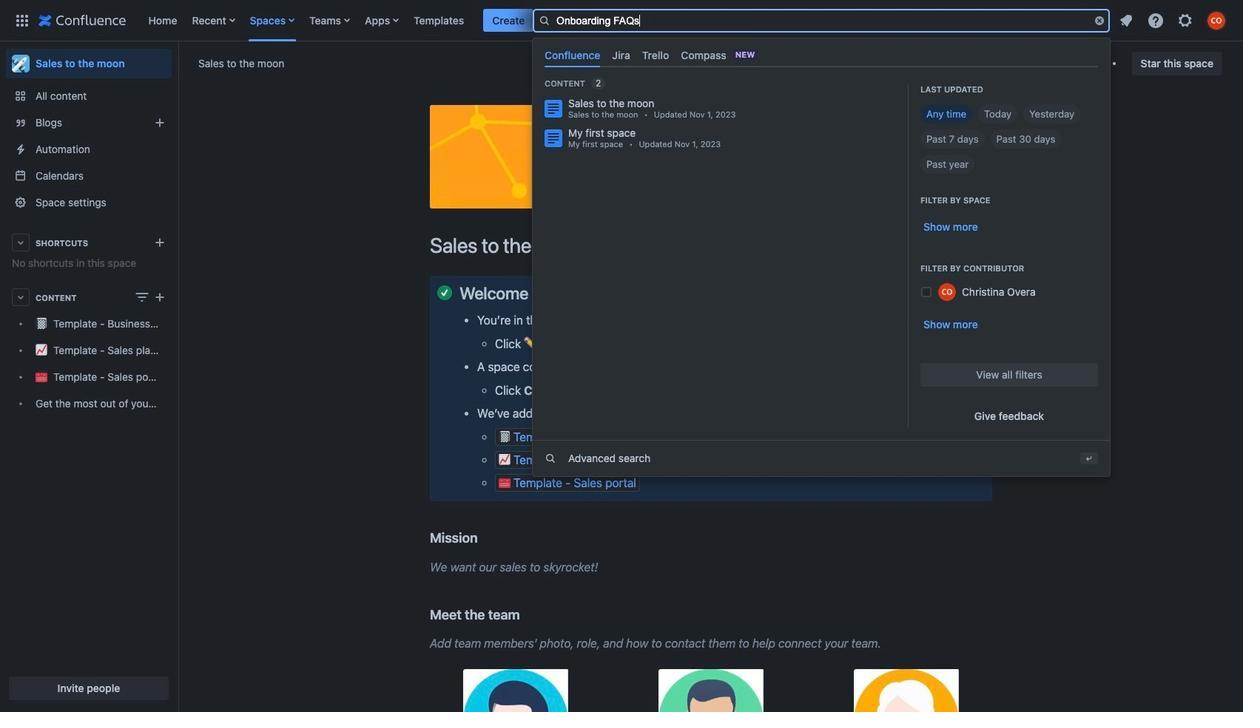 Task type: describe. For each thing, give the bounding box(es) containing it.
search image
[[539, 14, 551, 26]]

list for 'appswitcher icon'
[[141, 0, 856, 41]]

create a blog image
[[151, 114, 169, 132]]

settings icon image
[[1176, 11, 1194, 29]]

more actions image
[[1100, 54, 1118, 72]]

tree inside the space "element"
[[6, 311, 172, 417]]

notification icon image
[[1117, 11, 1135, 29]]

change view image
[[133, 289, 151, 306]]

create a page image
[[151, 289, 169, 306]]

Search Confluence field
[[533, 9, 1110, 32]]

copy link image
[[1017, 54, 1035, 72]]

appswitcher icon image
[[13, 11, 31, 29]]

:toolbox: image
[[499, 477, 511, 489]]

gael.svg image
[[658, 669, 764, 713]]

list for premium image
[[1113, 7, 1234, 34]]

premium image
[[878, 15, 889, 27]]

space element
[[0, 41, 178, 713]]

last updated option group
[[920, 104, 1098, 174]]

help icon image
[[1147, 11, 1165, 29]]

add shortcut image
[[151, 234, 169, 252]]

2 tab from the left
[[606, 43, 636, 67]]

clear search session image
[[1094, 14, 1105, 26]]



Task type: locate. For each thing, give the bounding box(es) containing it.
0 vertical spatial page image
[[545, 100, 562, 117]]

edit this page image
[[944, 54, 962, 72]]

copy image
[[476, 529, 494, 547]]

global element
[[9, 0, 856, 41]]

tab
[[539, 43, 606, 67], [606, 43, 636, 67], [636, 43, 675, 67]]

1 vertical spatial page image
[[545, 129, 562, 147]]

:toolbox: image
[[499, 477, 511, 489]]

page image
[[545, 100, 562, 117], [545, 129, 562, 147]]

list item inside global element
[[483, 9, 534, 32]]

1 page image from the top
[[545, 100, 562, 117]]

None search field
[[533, 9, 1110, 32]]

tree
[[6, 311, 172, 417]]

0 horizontal spatial list
[[141, 0, 856, 41]]

tab list
[[539, 43, 1104, 67]]

:notebook: image
[[499, 430, 511, 442]]

list item
[[483, 9, 534, 32]]

1 tab from the left
[[539, 43, 606, 67]]

banner
[[0, 0, 1243, 476]]

copy image
[[518, 606, 536, 624]]

1 horizontal spatial list
[[1113, 7, 1234, 34]]

angie.svg image
[[463, 669, 568, 713]]

3 tab from the left
[[636, 43, 675, 67]]

collapse sidebar image
[[161, 49, 194, 78]]

list
[[141, 0, 856, 41], [1113, 7, 1234, 34]]

confluence image
[[38, 11, 126, 29], [38, 11, 126, 29]]

advanced search image
[[545, 453, 556, 464]]

2 page image from the top
[[545, 129, 562, 147]]

:chart_with_upwards_trend: image
[[499, 454, 511, 465], [499, 454, 511, 465]]

claudia.svg image
[[854, 669, 959, 713]]

:notebook: image
[[499, 430, 511, 442]]

:check_mark: image
[[437, 286, 452, 301]]



Task type: vqa. For each thing, say whether or not it's contained in the screenshot.
Premium ICON at top right
yes



